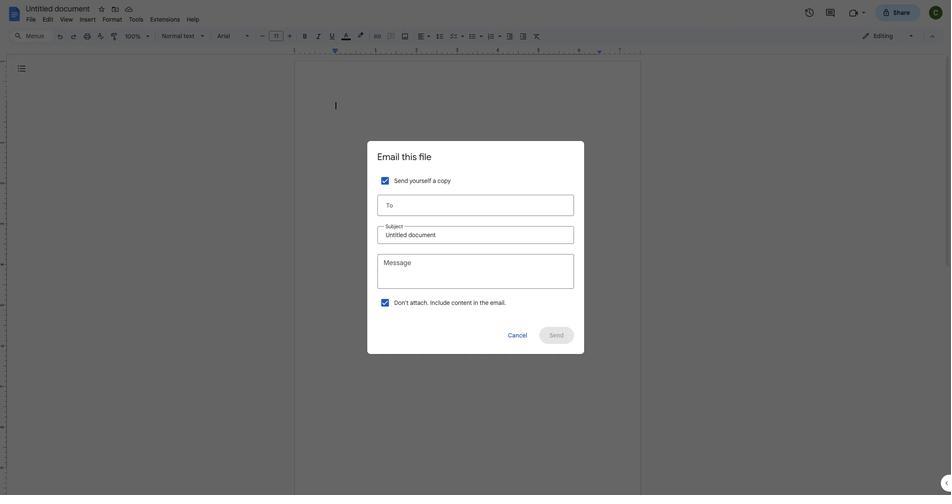 Task type: vqa. For each thing, say whether or not it's contained in the screenshot.
'Left Margin' image
yes



Task type: locate. For each thing, give the bounding box(es) containing it.
main toolbar
[[53, 0, 544, 400]]

right margin image
[[598, 48, 640, 54]]

Rename text field
[[23, 3, 95, 14]]

menu bar
[[23, 11, 203, 25]]

Menus field
[[11, 30, 53, 42]]

share. private to only me. image
[[883, 9, 890, 16]]

application
[[0, 0, 951, 495]]



Task type: describe. For each thing, give the bounding box(es) containing it.
left margin image
[[295, 48, 338, 54]]

top margin image
[[0, 61, 6, 104]]

bottom margin image
[[0, 466, 6, 495]]

Star checkbox
[[96, 3, 108, 15]]

menu bar banner
[[0, 0, 951, 495]]

menu bar inside menu bar banner
[[23, 11, 203, 25]]



